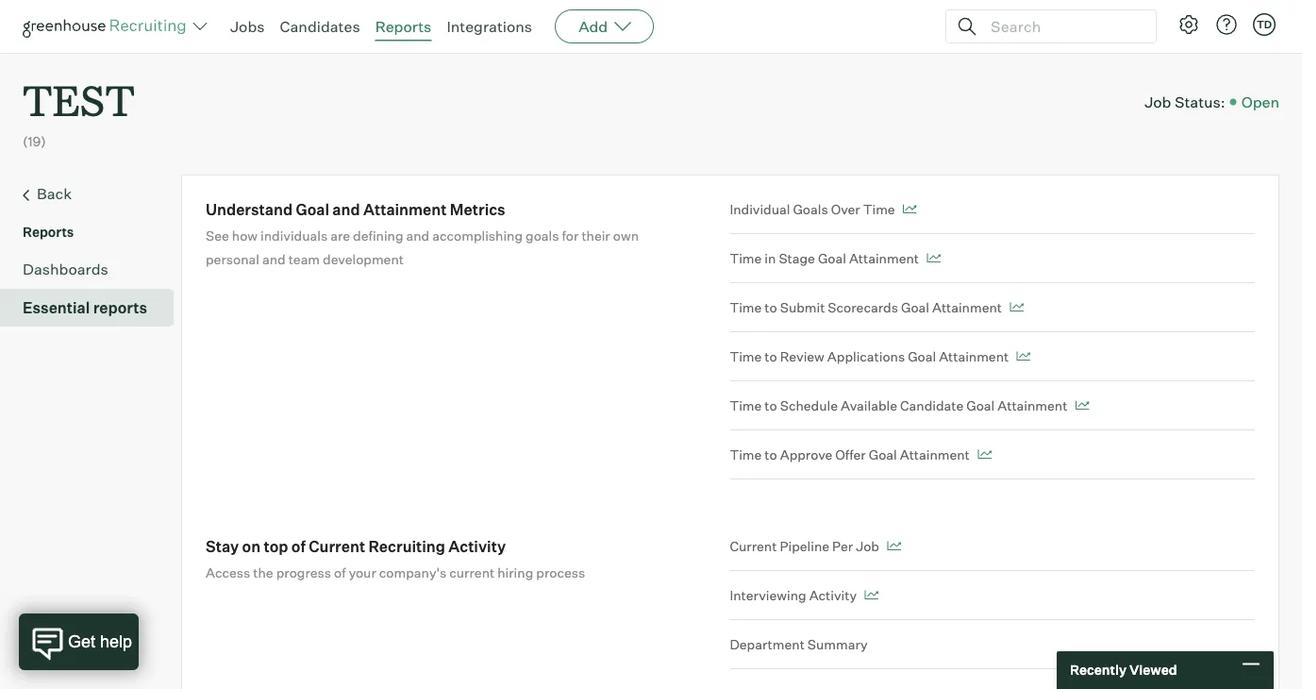 Task type: vqa. For each thing, say whether or not it's contained in the screenshot.
all
no



Task type: describe. For each thing, give the bounding box(es) containing it.
department summary
[[730, 636, 868, 652]]

jobs link
[[230, 17, 265, 36]]

recently
[[1070, 662, 1127, 678]]

scorecards
[[828, 299, 899, 315]]

current
[[450, 564, 495, 581]]

on
[[242, 537, 261, 556]]

over
[[831, 201, 861, 217]]

icon chart image for time to review applications goal attainment
[[1017, 352, 1031, 361]]

time to review applications goal attainment
[[730, 348, 1009, 365]]

icon chart image for individual goals over time
[[903, 205, 917, 214]]

to for schedule
[[765, 397, 778, 414]]

available
[[841, 397, 898, 414]]

to for approve
[[765, 446, 778, 463]]

individual goals over time
[[730, 201, 896, 217]]

time for time to schedule available candidate goal attainment
[[730, 397, 762, 414]]

your
[[349, 564, 376, 581]]

stay
[[206, 537, 239, 556]]

candidates link
[[280, 17, 360, 36]]

time to submit scorecards goal attainment
[[730, 299, 1002, 315]]

stage
[[779, 250, 815, 266]]

current pipeline per job
[[730, 538, 880, 554]]

pipeline
[[780, 538, 830, 554]]

understand
[[206, 200, 293, 219]]

goal right stage
[[818, 250, 847, 266]]

icon chart image for time to schedule available candidate goal attainment
[[1075, 401, 1090, 410]]

test
[[23, 72, 135, 127]]

jobs
[[230, 17, 265, 36]]

interviewing activity
[[730, 587, 857, 603]]

goals
[[793, 201, 828, 217]]

open
[[1242, 93, 1280, 111]]

time in stage goal attainment
[[730, 250, 919, 266]]

their
[[582, 227, 611, 244]]

2 vertical spatial and
[[262, 251, 286, 267]]

1 horizontal spatial current
[[730, 538, 777, 554]]

1 vertical spatial job
[[856, 538, 880, 554]]

summary
[[808, 636, 868, 652]]

candidate
[[901, 397, 964, 414]]

essential reports
[[23, 298, 147, 317]]

department
[[730, 636, 805, 652]]

back
[[37, 184, 72, 203]]

stay on top of current recruiting activity access the progress of your company's current hiring process
[[206, 537, 585, 581]]

job status:
[[1145, 93, 1226, 111]]

review
[[780, 348, 825, 365]]

reports link
[[375, 17, 432, 36]]

submit
[[780, 299, 825, 315]]

0 vertical spatial job
[[1145, 93, 1172, 111]]

test (19)
[[23, 72, 135, 149]]

td button
[[1254, 13, 1276, 36]]

status:
[[1175, 93, 1226, 111]]

defining
[[353, 227, 404, 244]]

process
[[536, 564, 585, 581]]

configure image
[[1178, 13, 1201, 36]]

td
[[1257, 18, 1273, 31]]

individual
[[730, 201, 790, 217]]

individuals
[[261, 227, 328, 244]]

goal right the scorecards at the right of the page
[[901, 299, 930, 315]]

candidates
[[280, 17, 360, 36]]

icon chart image for interviewing activity
[[865, 591, 879, 600]]

viewed
[[1130, 662, 1178, 678]]

are
[[331, 227, 350, 244]]

metrics
[[450, 200, 506, 219]]

time for time in stage goal attainment
[[730, 250, 762, 266]]

reports
[[93, 298, 147, 317]]



Task type: locate. For each thing, give the bounding box(es) containing it.
goal inside understand goal and attainment metrics see how individuals are defining and accomplishing goals for their own personal and team development
[[296, 200, 329, 219]]

access
[[206, 564, 250, 581]]

0 horizontal spatial activity
[[449, 537, 506, 556]]

integrations
[[447, 17, 533, 36]]

progress
[[276, 564, 331, 581]]

time right the over
[[863, 201, 896, 217]]

(19)
[[23, 133, 46, 149]]

0 horizontal spatial of
[[292, 537, 306, 556]]

applications
[[828, 348, 905, 365]]

offer
[[836, 446, 866, 463]]

current inside stay on top of current recruiting activity access the progress of your company's current hiring process
[[309, 537, 365, 556]]

reports down back
[[23, 224, 74, 240]]

job left status:
[[1145, 93, 1172, 111]]

see
[[206, 227, 229, 244]]

in
[[765, 250, 776, 266]]

goals
[[526, 227, 559, 244]]

the
[[253, 564, 273, 581]]

activity inside stay on top of current recruiting activity access the progress of your company's current hiring process
[[449, 537, 506, 556]]

to left submit
[[765, 299, 778, 315]]

0 vertical spatial activity
[[449, 537, 506, 556]]

to for submit
[[765, 299, 778, 315]]

and up are
[[333, 200, 360, 219]]

development
[[323, 251, 404, 267]]

1 to from the top
[[765, 299, 778, 315]]

company's
[[379, 564, 447, 581]]

3 to from the top
[[765, 397, 778, 414]]

goal right candidate
[[967, 397, 995, 414]]

hiring
[[498, 564, 534, 581]]

interviewing
[[730, 587, 807, 603]]

4 to from the top
[[765, 446, 778, 463]]

time for time to approve offer goal attainment
[[730, 446, 762, 463]]

1 horizontal spatial of
[[334, 564, 346, 581]]

accomplishing
[[433, 227, 523, 244]]

time left the in
[[730, 250, 762, 266]]

1 horizontal spatial and
[[333, 200, 360, 219]]

icon chart image for time to approve offer goal attainment
[[978, 450, 992, 459]]

time left review at the right
[[730, 348, 762, 365]]

job right per
[[856, 538, 880, 554]]

activity
[[449, 537, 506, 556], [810, 587, 857, 603]]

attainment inside understand goal and attainment metrics see how individuals are defining and accomplishing goals for their own personal and team development
[[363, 200, 447, 219]]

1 horizontal spatial reports
[[375, 17, 432, 36]]

to for review
[[765, 348, 778, 365]]

1 horizontal spatial activity
[[810, 587, 857, 603]]

personal
[[206, 251, 260, 267]]

icon chart image for current pipeline per job
[[887, 542, 901, 551]]

test link
[[23, 53, 135, 131]]

0 horizontal spatial current
[[309, 537, 365, 556]]

reports
[[375, 17, 432, 36], [23, 224, 74, 240]]

of right top at the bottom of the page
[[292, 537, 306, 556]]

how
[[232, 227, 258, 244]]

and left team
[[262, 251, 286, 267]]

time for time to submit scorecards goal attainment
[[730, 299, 762, 315]]

0 horizontal spatial reports
[[23, 224, 74, 240]]

integrations link
[[447, 17, 533, 36]]

1 horizontal spatial job
[[1145, 93, 1172, 111]]

to left schedule
[[765, 397, 778, 414]]

add button
[[555, 9, 654, 43]]

2 to from the top
[[765, 348, 778, 365]]

0 vertical spatial of
[[292, 537, 306, 556]]

reports right candidates link
[[375, 17, 432, 36]]

essential reports link
[[23, 297, 166, 319]]

department summary link
[[730, 620, 1255, 669]]

for
[[562, 227, 579, 244]]

dashboards
[[23, 260, 108, 279]]

current up interviewing
[[730, 538, 777, 554]]

time to schedule available candidate goal attainment
[[730, 397, 1068, 414]]

of
[[292, 537, 306, 556], [334, 564, 346, 581]]

own
[[613, 227, 639, 244]]

icon chart image for time in stage goal attainment
[[927, 254, 941, 263]]

activity up summary
[[810, 587, 857, 603]]

to
[[765, 299, 778, 315], [765, 348, 778, 365], [765, 397, 778, 414], [765, 446, 778, 463]]

dashboards link
[[23, 258, 166, 281]]

icon chart image for time to submit scorecards goal attainment
[[1010, 303, 1024, 312]]

attainment
[[363, 200, 447, 219], [850, 250, 919, 266], [933, 299, 1002, 315], [939, 348, 1009, 365], [998, 397, 1068, 414], [900, 446, 970, 463]]

greenhouse recruiting image
[[23, 15, 193, 38]]

understand goal and attainment metrics see how individuals are defining and accomplishing goals for their own personal and team development
[[206, 200, 639, 267]]

time left schedule
[[730, 397, 762, 414]]

to left review at the right
[[765, 348, 778, 365]]

current up your
[[309, 537, 365, 556]]

icon chart image
[[903, 205, 917, 214], [927, 254, 941, 263], [1010, 303, 1024, 312], [1017, 352, 1031, 361], [1075, 401, 1090, 410], [978, 450, 992, 459], [887, 542, 901, 551], [865, 591, 879, 600]]

0 horizontal spatial and
[[262, 251, 286, 267]]

goal
[[296, 200, 329, 219], [818, 250, 847, 266], [901, 299, 930, 315], [908, 348, 937, 365], [967, 397, 995, 414], [869, 446, 897, 463]]

and
[[333, 200, 360, 219], [406, 227, 430, 244], [262, 251, 286, 267]]

time left submit
[[730, 299, 762, 315]]

1 vertical spatial reports
[[23, 224, 74, 240]]

1 vertical spatial activity
[[810, 587, 857, 603]]

time left approve
[[730, 446, 762, 463]]

job
[[1145, 93, 1172, 111], [856, 538, 880, 554]]

back link
[[23, 182, 166, 207]]

goal up individuals
[[296, 200, 329, 219]]

0 vertical spatial and
[[333, 200, 360, 219]]

activity up "current"
[[449, 537, 506, 556]]

0 vertical spatial reports
[[375, 17, 432, 36]]

top
[[264, 537, 288, 556]]

per
[[833, 538, 853, 554]]

2 horizontal spatial and
[[406, 227, 430, 244]]

time to approve offer goal attainment
[[730, 446, 970, 463]]

Search text field
[[986, 13, 1139, 40]]

recruiting
[[369, 537, 445, 556]]

1 vertical spatial of
[[334, 564, 346, 581]]

to left approve
[[765, 446, 778, 463]]

approve
[[780, 446, 833, 463]]

and right defining
[[406, 227, 430, 244]]

goal up candidate
[[908, 348, 937, 365]]

0 horizontal spatial job
[[856, 538, 880, 554]]

schedule
[[780, 397, 838, 414]]

essential
[[23, 298, 90, 317]]

team
[[289, 251, 320, 267]]

add
[[579, 17, 608, 36]]

time
[[863, 201, 896, 217], [730, 250, 762, 266], [730, 299, 762, 315], [730, 348, 762, 365], [730, 397, 762, 414], [730, 446, 762, 463]]

of left your
[[334, 564, 346, 581]]

1 vertical spatial and
[[406, 227, 430, 244]]

recently viewed
[[1070, 662, 1178, 678]]

current
[[309, 537, 365, 556], [730, 538, 777, 554]]

time for time to review applications goal attainment
[[730, 348, 762, 365]]

td button
[[1250, 9, 1280, 40]]

goal right offer
[[869, 446, 897, 463]]



